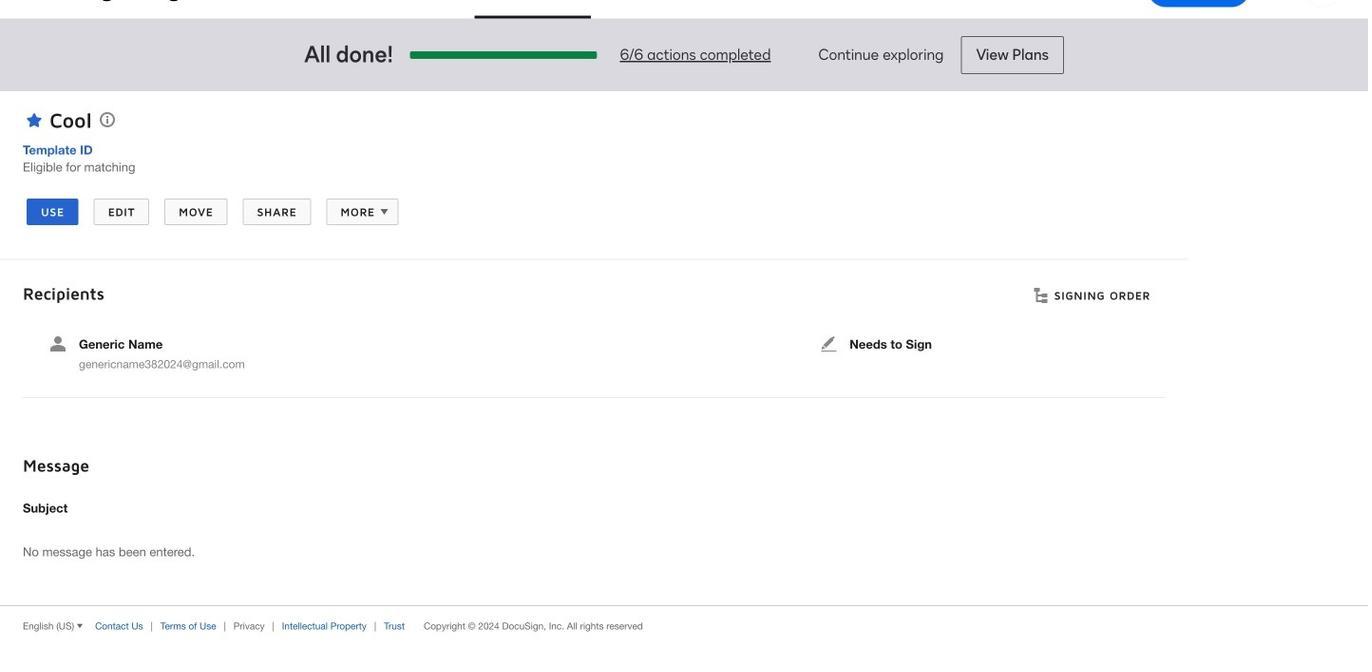 Task type: locate. For each thing, give the bounding box(es) containing it.
remove cool from favorites image
[[27, 113, 42, 128]]

more info region
[[0, 605, 1368, 646]]

documents view region
[[1188, 91, 1368, 605]]



Task type: vqa. For each thing, say whether or not it's contained in the screenshot.
"Documents View" 'region'
yes



